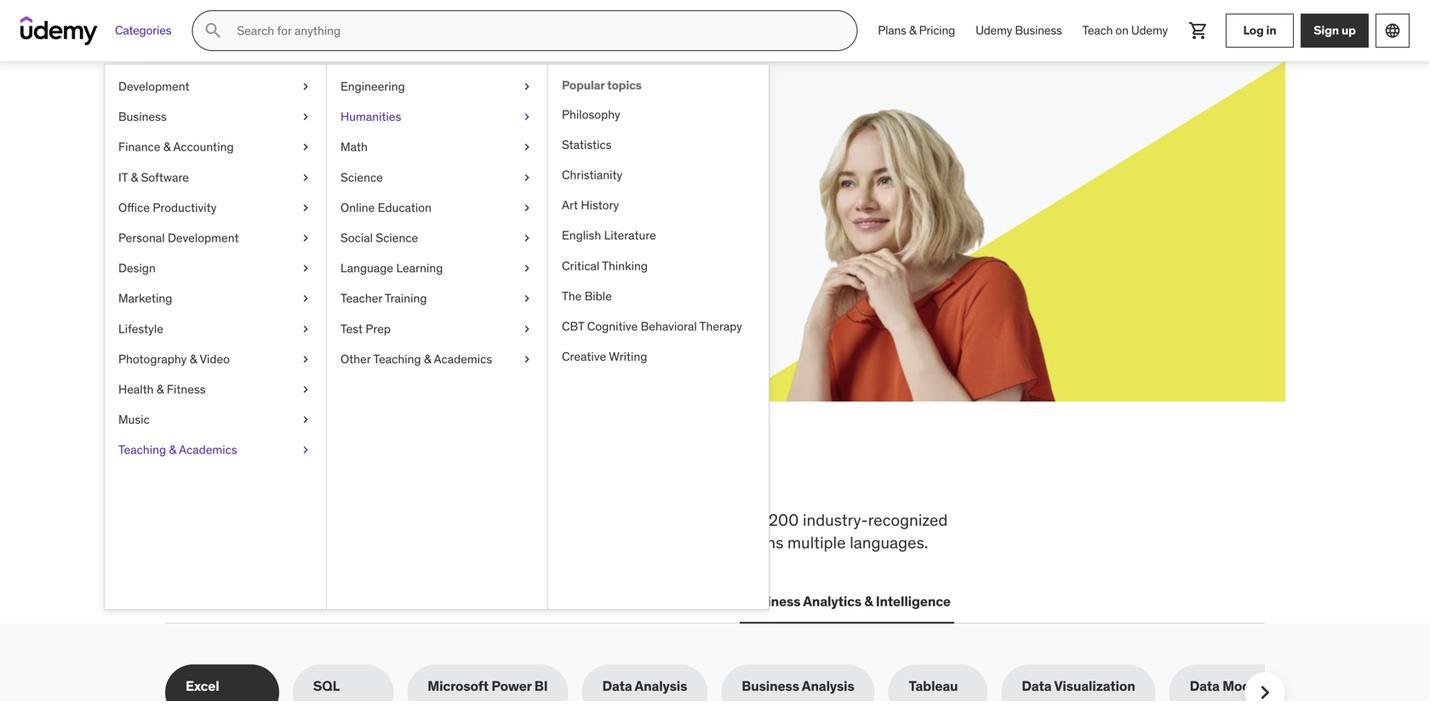 Task type: vqa. For each thing, say whether or not it's contained in the screenshot.
a
yes



Task type: locate. For each thing, give the bounding box(es) containing it.
1 analysis from the left
[[635, 678, 687, 695]]

communication button
[[618, 582, 726, 622]]

0 vertical spatial it
[[118, 170, 128, 185]]

0 horizontal spatial udemy
[[976, 23, 1012, 38]]

xsmall image inside test prep link
[[520, 321, 534, 337]]

teacher training
[[341, 291, 427, 306]]

xsmall image
[[520, 78, 534, 95], [299, 109, 312, 125], [520, 109, 534, 125], [520, 139, 534, 156], [520, 169, 534, 186], [299, 200, 312, 216], [520, 200, 534, 216], [299, 230, 312, 246], [520, 230, 534, 246], [520, 260, 534, 277], [299, 290, 312, 307], [520, 321, 534, 337], [299, 381, 312, 398], [299, 412, 312, 428]]

and
[[710, 533, 737, 553]]

business analytics & intelligence
[[743, 593, 951, 610]]

0 horizontal spatial your
[[276, 177, 302, 195]]

covering critical workplace skills to technical topics, including prep content for over 200 industry-recognized certifications, our catalog supports well-rounded professional development and spans multiple languages.
[[165, 510, 948, 553]]

1 vertical spatial academics
[[179, 442, 237, 458]]

xsmall image
[[299, 78, 312, 95], [299, 139, 312, 156], [299, 169, 312, 186], [299, 260, 312, 277], [520, 290, 534, 307], [299, 321, 312, 337], [299, 351, 312, 368], [520, 351, 534, 368], [299, 442, 312, 459]]

english literature
[[562, 228, 656, 243]]

data modeling
[[1190, 678, 1282, 695]]

0 vertical spatial academics
[[434, 351, 492, 367]]

xsmall image inside 'teaching & academics' link
[[299, 442, 312, 459]]

development down categories dropdown button
[[118, 79, 189, 94]]

xsmall image inside online education link
[[520, 200, 534, 216]]

academics down music link
[[179, 442, 237, 458]]

& right health
[[157, 382, 164, 397]]

& right the analytics
[[864, 593, 873, 610]]

you
[[380, 454, 441, 498]]

skills up supports
[[364, 510, 400, 530]]

just
[[517, 177, 539, 195]]

sign up
[[1314, 23, 1356, 38]]

web
[[169, 593, 197, 610]]

industry-
[[803, 510, 868, 530]]

0 vertical spatial development
[[118, 79, 189, 94]]

xsmall image right the on the bottom left of page
[[299, 442, 312, 459]]

1 vertical spatial for
[[710, 510, 730, 530]]

data left modeling
[[1190, 678, 1220, 695]]

catalog
[[295, 533, 348, 553]]

xsmall image inside it & software link
[[299, 169, 312, 186]]

it left certifications
[[306, 593, 317, 610]]

udemy right pricing
[[976, 23, 1012, 38]]

for up and
[[710, 510, 730, 530]]

xsmall image for design
[[299, 260, 312, 277]]

academics inside 'teaching & academics' link
[[179, 442, 237, 458]]

for up potential
[[308, 135, 348, 171]]

it inside button
[[306, 593, 317, 610]]

the bible
[[562, 288, 612, 304]]

& down music link
[[169, 442, 176, 458]]

xsmall image inside language learning 'link'
[[520, 260, 534, 277]]

& left video
[[190, 351, 197, 367]]

it for it & software
[[118, 170, 128, 185]]

over
[[734, 510, 765, 530]]

language
[[341, 261, 393, 276]]

1 horizontal spatial udemy
[[1131, 23, 1168, 38]]

development down office productivity link at the top left
[[168, 230, 239, 246]]

science up 15.
[[341, 170, 383, 185]]

sign up link
[[1301, 14, 1369, 48]]

xsmall image for humanities
[[520, 109, 534, 125]]

1 vertical spatial skills
[[364, 510, 400, 530]]

xsmall image left creative
[[520, 351, 534, 368]]

business inside "topic filters" element
[[742, 678, 799, 695]]

prep
[[366, 321, 391, 336]]

xsmall image inside "humanities" link
[[520, 109, 534, 125]]

other teaching & academics link
[[327, 344, 547, 375]]

to
[[404, 510, 419, 530]]

skills
[[282, 454, 374, 498], [364, 510, 400, 530]]

data left visualization
[[1022, 678, 1052, 695]]

0 vertical spatial for
[[308, 135, 348, 171]]

science up the language learning at top
[[376, 230, 418, 246]]

1 horizontal spatial in
[[1266, 23, 1276, 38]]

our
[[267, 533, 291, 553]]

literature
[[604, 228, 656, 243]]

data for data science
[[518, 593, 548, 610]]

xsmall image inside other teaching & academics link
[[520, 351, 534, 368]]

in right log
[[1266, 23, 1276, 38]]

science inside button
[[550, 593, 601, 610]]

humanities element
[[547, 65, 769, 610]]

& inside it & software link
[[131, 170, 138, 185]]

0 vertical spatial in
[[1266, 23, 1276, 38]]

Search for anything text field
[[234, 16, 836, 45]]

0 horizontal spatial academics
[[179, 442, 237, 458]]

udemy right on
[[1131, 23, 1168, 38]]

1 vertical spatial science
[[376, 230, 418, 246]]

& right finance
[[163, 139, 171, 155]]

xsmall image inside marketing 'link'
[[299, 290, 312, 307]]

xsmall image for lifestyle
[[299, 321, 312, 337]]

& right plans
[[909, 23, 916, 38]]

xsmall image inside the math link
[[520, 139, 534, 156]]

office productivity
[[118, 200, 217, 215]]

xsmall image up through
[[299, 169, 312, 186]]

0 horizontal spatial it
[[118, 170, 128, 185]]

other teaching & academics
[[341, 351, 492, 367]]

writing
[[609, 349, 647, 364]]

& inside plans & pricing link
[[909, 23, 916, 38]]

1 horizontal spatial it
[[306, 593, 317, 610]]

data for data modeling
[[1190, 678, 1220, 695]]

& for accounting
[[163, 139, 171, 155]]

& for fitness
[[157, 382, 164, 397]]

2 vertical spatial development
[[200, 593, 285, 610]]

photography & video
[[118, 351, 230, 367]]

xsmall image for development
[[299, 78, 312, 95]]

xsmall image for personal development
[[299, 230, 312, 246]]

teaching down prep at left top
[[373, 351, 421, 367]]

& down test prep link
[[424, 351, 431, 367]]

& inside health & fitness link
[[157, 382, 164, 397]]

1 horizontal spatial analysis
[[802, 678, 854, 695]]

health
[[118, 382, 154, 397]]

your up through
[[276, 177, 302, 195]]

xsmall image inside health & fitness link
[[299, 381, 312, 398]]

& inside photography & video link
[[190, 351, 197, 367]]

xsmall image for engineering
[[520, 78, 534, 95]]

& for video
[[190, 351, 197, 367]]

in up including
[[536, 454, 569, 498]]

teaching & academics link
[[105, 435, 326, 465]]

science for social
[[376, 230, 418, 246]]

health & fitness link
[[105, 375, 326, 405]]

it certifications button
[[302, 582, 410, 622]]

workplace
[[286, 510, 360, 530]]

xsmall image up potential
[[299, 139, 312, 156]]

data inside button
[[518, 593, 548, 610]]

xsmall image left the
[[520, 290, 534, 307]]

2 udemy from the left
[[1131, 23, 1168, 38]]

xsmall image inside photography & video link
[[299, 351, 312, 368]]

your up with
[[353, 135, 414, 171]]

microsoft power bi
[[428, 678, 548, 695]]

with
[[362, 177, 388, 195]]

visualization
[[1054, 678, 1135, 695]]

&
[[909, 23, 916, 38], [163, 139, 171, 155], [131, 170, 138, 185], [190, 351, 197, 367], [424, 351, 431, 367], [157, 382, 164, 397], [169, 442, 176, 458], [864, 593, 873, 610]]

xsmall image inside the lifestyle link
[[299, 321, 312, 337]]

xsmall image inside science link
[[520, 169, 534, 186]]

1 horizontal spatial for
[[710, 510, 730, 530]]

xsmall image for finance & accounting
[[299, 139, 312, 156]]

topics,
[[492, 510, 540, 530]]

potential
[[305, 177, 359, 195]]

& inside other teaching & academics link
[[424, 351, 431, 367]]

0 vertical spatial teaching
[[373, 351, 421, 367]]

certifications
[[320, 593, 406, 610]]

xsmall image for photography & video
[[299, 351, 312, 368]]

data right bi at the left of the page
[[602, 678, 632, 695]]

science down professional
[[550, 593, 601, 610]]

development right "web"
[[200, 593, 285, 610]]

2 analysis from the left
[[802, 678, 854, 695]]

pricing
[[919, 23, 955, 38]]

xsmall image inside social science link
[[520, 230, 534, 246]]

1 vertical spatial development
[[168, 230, 239, 246]]

therapy
[[699, 319, 742, 334]]

1 horizontal spatial academics
[[434, 351, 492, 367]]

web development
[[169, 593, 285, 610]]

xsmall image for health & fitness
[[299, 381, 312, 398]]

for inside skills for your future expand your potential with a course. starting at just $12.99 through dec 15.
[[308, 135, 348, 171]]

development link
[[105, 72, 326, 102]]

xsmall image inside design link
[[299, 260, 312, 277]]

critical
[[234, 510, 282, 530]]

xsmall image left language
[[299, 260, 312, 277]]

expand
[[226, 177, 272, 195]]

design link
[[105, 253, 326, 284]]

xsmall image left other
[[299, 351, 312, 368]]

& inside finance & accounting "link"
[[163, 139, 171, 155]]

academics inside other teaching & academics link
[[434, 351, 492, 367]]

your
[[353, 135, 414, 171], [276, 177, 302, 195]]

skills up workplace
[[282, 454, 374, 498]]

development inside web development button
[[200, 593, 285, 610]]

covering
[[165, 510, 230, 530]]

course.
[[402, 177, 446, 195]]

it up office
[[118, 170, 128, 185]]

marketing
[[118, 291, 172, 306]]

finance & accounting link
[[105, 132, 326, 162]]

test prep
[[341, 321, 391, 336]]

xsmall image inside music link
[[299, 412, 312, 428]]

1 vertical spatial your
[[276, 177, 302, 195]]

spans
[[741, 533, 784, 553]]

xsmall image inside 'teacher training' link
[[520, 290, 534, 307]]

future
[[419, 135, 503, 171]]

& for software
[[131, 170, 138, 185]]

office productivity link
[[105, 193, 326, 223]]

all
[[165, 454, 215, 498]]

data for data visualization
[[1022, 678, 1052, 695]]

& inside 'teaching & academics' link
[[169, 442, 176, 458]]

analysis for data analysis
[[635, 678, 687, 695]]

critical
[[562, 258, 600, 273]]

1 udemy from the left
[[976, 23, 1012, 38]]

xsmall image inside office productivity link
[[299, 200, 312, 216]]

photography & video link
[[105, 344, 326, 375]]

0 vertical spatial your
[[353, 135, 414, 171]]

xsmall image for other teaching & academics
[[520, 351, 534, 368]]

xsmall image for math
[[520, 139, 534, 156]]

development inside the personal development link
[[168, 230, 239, 246]]

in
[[1266, 23, 1276, 38], [536, 454, 569, 498]]

0 horizontal spatial analysis
[[635, 678, 687, 695]]

business inside button
[[743, 593, 801, 610]]

teaching down music
[[118, 442, 166, 458]]

math
[[341, 139, 368, 155]]

music link
[[105, 405, 326, 435]]

bi
[[534, 678, 548, 695]]

& for pricing
[[909, 23, 916, 38]]

business analytics & intelligence button
[[740, 582, 954, 622]]

creative writing link
[[548, 342, 769, 372]]

0 horizontal spatial for
[[308, 135, 348, 171]]

data science button
[[514, 582, 604, 622]]

data down professional
[[518, 593, 548, 610]]

topics
[[607, 77, 642, 93]]

& up office
[[131, 170, 138, 185]]

udemy business
[[976, 23, 1062, 38]]

xsmall image inside development link
[[299, 78, 312, 95]]

1 horizontal spatial your
[[353, 135, 414, 171]]

xsmall image inside engineering link
[[520, 78, 534, 95]]

1 vertical spatial it
[[306, 593, 317, 610]]

1 vertical spatial in
[[536, 454, 569, 498]]

academics down test prep link
[[434, 351, 492, 367]]

business
[[1015, 23, 1062, 38], [118, 109, 167, 124], [743, 593, 801, 610], [742, 678, 799, 695]]

0 horizontal spatial teaching
[[118, 442, 166, 458]]

development for web
[[200, 593, 285, 610]]

it certifications
[[306, 593, 406, 610]]

music
[[118, 412, 150, 427]]

including
[[544, 510, 610, 530]]

1 horizontal spatial teaching
[[373, 351, 421, 367]]

xsmall image inside the personal development link
[[299, 230, 312, 246]]

xsmall image inside business link
[[299, 109, 312, 125]]

xsmall image left engineering
[[299, 78, 312, 95]]

xsmall image left the test
[[299, 321, 312, 337]]

xsmall image inside finance & accounting "link"
[[299, 139, 312, 156]]

2 vertical spatial science
[[550, 593, 601, 610]]

data analysis
[[602, 678, 687, 695]]



Task type: describe. For each thing, give the bounding box(es) containing it.
sql
[[313, 678, 340, 695]]

0 vertical spatial science
[[341, 170, 383, 185]]

the
[[221, 454, 276, 498]]

one
[[575, 454, 637, 498]]

learning
[[396, 261, 443, 276]]

fitness
[[167, 382, 206, 397]]

science for data
[[550, 593, 601, 610]]

humanities
[[341, 109, 401, 124]]

online education
[[341, 200, 432, 215]]

in inside log in link
[[1266, 23, 1276, 38]]

art history link
[[548, 190, 769, 221]]

health & fitness
[[118, 382, 206, 397]]

microsoft
[[428, 678, 489, 695]]

xsmall image for test prep
[[520, 321, 534, 337]]

statistics
[[562, 137, 612, 152]]

teacher training link
[[327, 284, 547, 314]]

& inside "business analytics & intelligence" button
[[864, 593, 873, 610]]

plans & pricing
[[878, 23, 955, 38]]

personal development link
[[105, 223, 326, 253]]

development for personal
[[168, 230, 239, 246]]

teach on udemy link
[[1072, 10, 1178, 51]]

at
[[502, 177, 514, 195]]

analytics
[[803, 593, 862, 610]]

& for academics
[[169, 442, 176, 458]]

critical thinking
[[562, 258, 648, 273]]

behavioral
[[641, 319, 697, 334]]

bible
[[585, 288, 612, 304]]

cbt cognitive behavioral therapy
[[562, 319, 742, 334]]

philosophy
[[562, 107, 620, 122]]

for inside covering critical workplace skills to technical topics, including prep content for over 200 industry-recognized certifications, our catalog supports well-rounded professional development and spans multiple languages.
[[710, 510, 730, 530]]

xsmall image for teacher training
[[520, 290, 534, 307]]

lifestyle link
[[105, 314, 326, 344]]

other
[[341, 351, 371, 367]]

15.
[[350, 197, 366, 214]]

test prep link
[[327, 314, 547, 344]]

teach
[[1082, 23, 1113, 38]]

history
[[581, 198, 619, 213]]

creative
[[562, 349, 606, 364]]

choose a language image
[[1384, 22, 1401, 39]]

business for business analysis
[[742, 678, 799, 695]]

xsmall image for online education
[[520, 200, 534, 216]]

test
[[341, 321, 363, 336]]

tableau
[[909, 678, 958, 695]]

languages.
[[850, 533, 928, 553]]

education
[[378, 200, 432, 215]]

business for business
[[118, 109, 167, 124]]

prep
[[613, 510, 647, 530]]

0 vertical spatial skills
[[282, 454, 374, 498]]

certifications,
[[165, 533, 263, 553]]

video
[[200, 351, 230, 367]]

cbt cognitive behavioral therapy link
[[548, 312, 769, 342]]

finance
[[118, 139, 160, 155]]

starting
[[449, 177, 498, 195]]

xsmall image for marketing
[[299, 290, 312, 307]]

xsmall image for it & software
[[299, 169, 312, 186]]

it & software
[[118, 170, 189, 185]]

modeling
[[1223, 678, 1282, 695]]

leadership
[[427, 593, 497, 610]]

language learning link
[[327, 253, 547, 284]]

engineering
[[341, 79, 405, 94]]

language learning
[[341, 261, 443, 276]]

xsmall image for science
[[520, 169, 534, 186]]

categories
[[115, 23, 171, 38]]

place
[[643, 454, 732, 498]]

thinking
[[602, 258, 648, 273]]

data for data analysis
[[602, 678, 632, 695]]

xsmall image for music
[[299, 412, 312, 428]]

technical
[[422, 510, 488, 530]]

up
[[1342, 23, 1356, 38]]

business for business analytics & intelligence
[[743, 593, 801, 610]]

it for it certifications
[[306, 593, 317, 610]]

skills
[[226, 135, 303, 171]]

math link
[[327, 132, 547, 162]]

office
[[118, 200, 150, 215]]

science link
[[327, 162, 547, 193]]

well-
[[420, 533, 455, 553]]

xsmall image for teaching & academics
[[299, 442, 312, 459]]

1 vertical spatial teaching
[[118, 442, 166, 458]]

personal
[[118, 230, 165, 246]]

the
[[562, 288, 582, 304]]

creative writing
[[562, 349, 647, 364]]

teaching & academics
[[118, 442, 237, 458]]

log
[[1243, 23, 1264, 38]]

need
[[448, 454, 530, 498]]

next image
[[1251, 679, 1279, 701]]

leadership button
[[424, 582, 501, 622]]

content
[[651, 510, 706, 530]]

finance & accounting
[[118, 139, 234, 155]]

xsmall image for language learning
[[520, 260, 534, 277]]

submit search image
[[203, 20, 223, 41]]

supports
[[352, 533, 416, 553]]

on
[[1116, 23, 1129, 38]]

log in
[[1243, 23, 1276, 38]]

udemy image
[[20, 16, 98, 45]]

humanities link
[[327, 102, 547, 132]]

data visualization
[[1022, 678, 1135, 695]]

design
[[118, 261, 156, 276]]

development inside development link
[[118, 79, 189, 94]]

xsmall image for office productivity
[[299, 200, 312, 216]]

statistics link
[[548, 130, 769, 160]]

multiple
[[787, 533, 846, 553]]

0 horizontal spatial in
[[536, 454, 569, 498]]

the bible link
[[548, 281, 769, 312]]

lifestyle
[[118, 321, 163, 336]]

xsmall image for social science
[[520, 230, 534, 246]]

log in link
[[1226, 14, 1294, 48]]

xsmall image for business
[[299, 109, 312, 125]]

shopping cart with 0 items image
[[1188, 20, 1209, 41]]

analysis for business analysis
[[802, 678, 854, 695]]

personal development
[[118, 230, 239, 246]]

skills inside covering critical workplace skills to technical topics, including prep content for over 200 industry-recognized certifications, our catalog supports well-rounded professional development and spans multiple languages.
[[364, 510, 400, 530]]

training
[[385, 291, 427, 306]]

productivity
[[153, 200, 217, 215]]

topic filters element
[[165, 665, 1302, 701]]

through
[[271, 197, 319, 214]]



